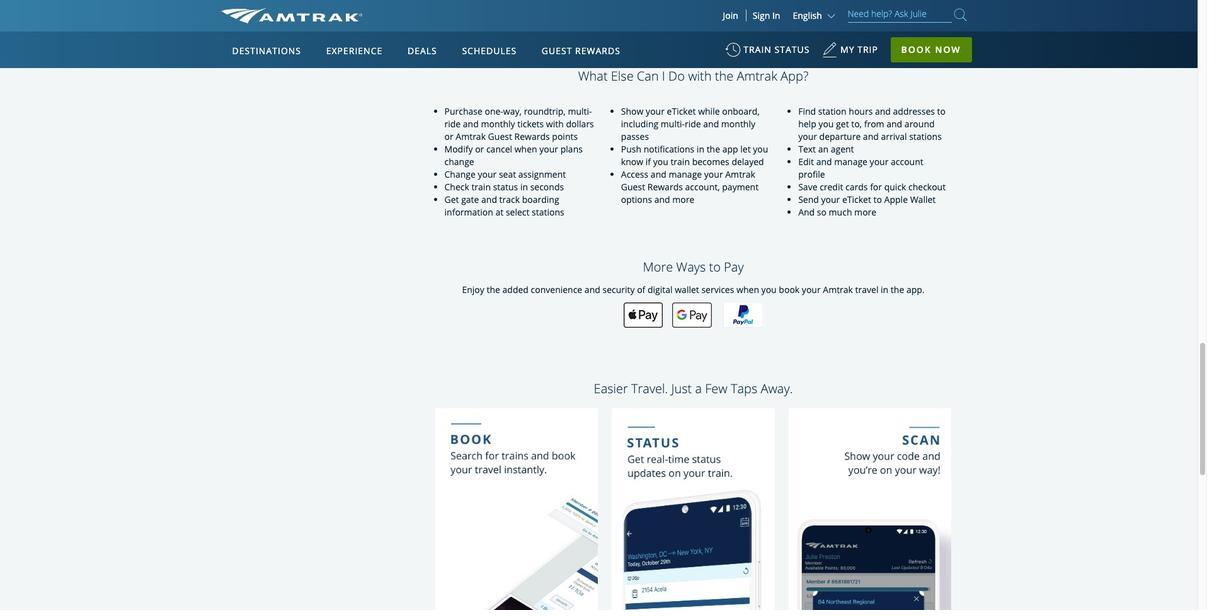 Task type: vqa. For each thing, say whether or not it's contained in the screenshot.
To text field
no



Task type: describe. For each thing, give the bounding box(es) containing it.
amtrak inside show your eticket while onboard, including multi-ride and monthly passes push notifications in the app let you know if you train becomes delayed access and manage your amtrak guest rewards account, payment options and more
[[726, 168, 756, 180]]

book
[[902, 43, 932, 55]]

passes
[[621, 130, 649, 142]]

easier
[[594, 380, 628, 397]]

experience
[[326, 45, 383, 57]]

departure
[[820, 130, 861, 142]]

rewards inside "popup button"
[[576, 45, 621, 57]]

multi- inside show your eticket while onboard, including multi-ride and monthly passes push notifications in the app let you know if you train becomes delayed access and manage your amtrak guest rewards account, payment options and more
[[661, 118, 685, 130]]

banner containing join
[[0, 0, 1198, 291]]

monthly inside show your eticket while onboard, including multi-ride and monthly passes push notifications in the app let you know if you train becomes delayed access and manage your amtrak guest rewards account, payment options and more
[[722, 118, 756, 130]]

train status link
[[726, 38, 810, 69]]

cancel
[[487, 143, 513, 155]]

find station hours and addresses to help you get to, from and around your departure and arrival stations text an agent edit and manage your account profile save credit cards for quick checkout send your eticket to apple wallet and so much more
[[799, 105, 946, 218]]

push
[[621, 143, 642, 155]]

book now button
[[891, 37, 972, 62]]

train inside show your eticket while onboard, including multi-ride and monthly passes push notifications in the app let you know if you train becomes delayed access and manage your amtrak guest rewards account, payment options and more
[[671, 156, 690, 168]]

sign in button
[[753, 9, 781, 21]]

guest inside show your eticket while onboard, including multi-ride and monthly passes push notifications in the app let you know if you train becomes delayed access and manage your amtrak guest rewards account, payment options and more
[[621, 181, 646, 193]]

join button
[[716, 9, 747, 21]]

enjoy the added convenience and security of digital wallet services when you book your amtrak travel in the app.
[[462, 284, 925, 296]]

delayed
[[732, 156, 764, 168]]

find
[[799, 105, 816, 117]]

english button
[[793, 9, 839, 21]]

around
[[905, 118, 935, 130]]

help
[[799, 118, 817, 130]]

seconds
[[531, 181, 564, 193]]

get
[[837, 118, 849, 130]]

show
[[621, 105, 644, 117]]

let
[[741, 143, 751, 155]]

one-
[[485, 105, 504, 117]]

and right the 'options'
[[655, 194, 671, 206]]

guest rewards
[[542, 45, 621, 57]]

pay with google pay image
[[672, 303, 712, 328]]

deals button
[[403, 33, 442, 69]]

amtrak inside purchase one-way, roundtrip, multi- ride and monthly tickets with dollars or amtrak guest rewards points modify or cancel when your plans change change your seat assignment check train status in seconds get gate and track boarding information at select stations
[[456, 130, 486, 142]]

you right let
[[753, 143, 769, 155]]

your down the credit
[[822, 194, 840, 206]]

get
[[445, 194, 459, 206]]

rewards inside purchase one-way, roundtrip, multi- ride and monthly tickets with dollars or amtrak guest rewards points modify or cancel when your plans change change your seat assignment check train status in seconds get gate and track boarding information at select stations
[[515, 130, 550, 142]]

stations inside purchase one-way, roundtrip, multi- ride and monthly tickets with dollars or amtrak guest rewards points modify or cancel when your plans change change your seat assignment check train status in seconds get gate and track boarding information at select stations
[[532, 206, 565, 218]]

guest inside purchase one-way, roundtrip, multi- ride and monthly tickets with dollars or amtrak guest rewards points modify or cancel when your plans change change your seat assignment check train status in seconds get gate and track boarding information at select stations
[[488, 130, 512, 142]]

text
[[799, 143, 816, 155]]

join
[[723, 9, 739, 21]]

deals
[[408, 45, 437, 57]]

change
[[445, 156, 474, 168]]

the left app.
[[891, 284, 905, 296]]

convenience
[[531, 284, 583, 296]]

your down help
[[799, 130, 818, 142]]

status
[[775, 43, 810, 55]]

and down if
[[651, 168, 667, 180]]

arrival
[[882, 130, 907, 142]]

at
[[496, 206, 504, 218]]

profile
[[799, 168, 826, 180]]

taps
[[731, 380, 758, 397]]

book
[[779, 284, 800, 296]]

travel
[[856, 284, 879, 296]]

0 vertical spatial or
[[445, 130, 454, 142]]

show your eticket while onboard, including multi-ride and monthly passes push notifications in the app let you know if you train becomes delayed access and manage your amtrak guest rewards account, payment options and more
[[621, 105, 769, 206]]

seat
[[499, 168, 516, 180]]

destinations
[[232, 45, 301, 57]]

app
[[723, 143, 739, 155]]

gate
[[462, 194, 479, 206]]

station
[[819, 105, 847, 117]]

edit
[[799, 156, 814, 168]]

train inside purchase one-way, roundtrip, multi- ride and monthly tickets with dollars or amtrak guest rewards points modify or cancel when your plans change change your seat assignment check train status in seconds get gate and track boarding information at select stations
[[472, 181, 491, 193]]

account
[[891, 156, 924, 168]]

roundtrip,
[[524, 105, 566, 117]]

notifications
[[644, 143, 695, 155]]

just
[[672, 380, 692, 397]]

and
[[799, 206, 815, 218]]

while
[[699, 105, 720, 117]]

pay with apple pay image
[[624, 303, 663, 328]]

guest inside "popup button"
[[542, 45, 573, 57]]

eticket inside find station hours and addresses to help you get to, from and around your departure and arrival stations text an agent edit and manage your account profile save credit cards for quick checkout send your eticket to apple wallet and so much more
[[843, 194, 872, 206]]

the right enjoy
[[487, 284, 500, 296]]

sign
[[753, 9, 771, 21]]

more inside find station hours and addresses to help you get to, from and around your departure and arrival stations text an agent edit and manage your account profile save credit cards for quick checkout send your eticket to apple wallet and so much more
[[855, 206, 877, 218]]

application inside banner
[[268, 105, 570, 282]]

your right book
[[802, 284, 821, 296]]

and up at
[[482, 194, 497, 206]]

the inside show your eticket while onboard, including multi-ride and monthly passes push notifications in the app let you know if you train becomes delayed access and manage your amtrak guest rewards account, payment options and more
[[707, 143, 721, 155]]

cards
[[846, 181, 868, 193]]

quick
[[885, 181, 907, 193]]

points
[[552, 130, 578, 142]]

multi- inside purchase one-way, roundtrip, multi- ride and monthly tickets with dollars or amtrak guest rewards points modify or cancel when your plans change change your seat assignment check train status in seconds get gate and track boarding information at select stations
[[568, 105, 592, 117]]

digital
[[648, 284, 673, 296]]

in inside show your eticket while onboard, including multi-ride and monthly passes push notifications in the app let you know if you train becomes delayed access and manage your amtrak guest rewards account, payment options and more
[[697, 143, 705, 155]]

purchase one-way, roundtrip, multi- ride and monthly tickets with dollars or amtrak guest rewards points modify or cancel when your plans change change your seat assignment check train status in seconds get gate and track boarding information at select stations
[[445, 105, 594, 218]]

train
[[744, 43, 772, 55]]

1 horizontal spatial or
[[475, 143, 484, 155]]

change
[[445, 168, 476, 180]]

and down purchase
[[463, 118, 479, 130]]

save
[[799, 181, 818, 193]]

with inside purchase one-way, roundtrip, multi- ride and monthly tickets with dollars or amtrak guest rewards points modify or cancel when your plans change change your seat assignment check train status in seconds get gate and track boarding information at select stations
[[546, 118, 564, 130]]

agent
[[831, 143, 854, 155]]

more inside show your eticket while onboard, including multi-ride and monthly passes push notifications in the app let you know if you train becomes delayed access and manage your amtrak guest rewards account, payment options and more
[[673, 194, 695, 206]]

amtrak image
[[221, 8, 362, 23]]

modify
[[445, 143, 473, 155]]

credit
[[820, 181, 844, 193]]

english
[[793, 9, 823, 21]]

so
[[817, 206, 827, 218]]

else
[[611, 67, 634, 84]]

schedules link
[[457, 32, 522, 68]]

information
[[445, 206, 494, 218]]

when inside purchase one-way, roundtrip, multi- ride and monthly tickets with dollars or amtrak guest rewards points modify or cancel when your plans change change your seat assignment check train status in seconds get gate and track boarding information at select stations
[[515, 143, 537, 155]]

1 horizontal spatial when
[[737, 284, 760, 296]]

an
[[819, 143, 829, 155]]

way,
[[504, 105, 522, 117]]

services
[[702, 284, 735, 296]]

pay
[[724, 258, 744, 276]]



Task type: locate. For each thing, give the bounding box(es) containing it.
regions map image
[[268, 105, 570, 282]]

of
[[637, 284, 646, 296]]

or up modify
[[445, 130, 454, 142]]

guest
[[542, 45, 573, 57], [488, 130, 512, 142], [621, 181, 646, 193]]

from
[[865, 118, 885, 130]]

sign in
[[753, 9, 781, 21]]

assignment
[[519, 168, 566, 180]]

1 horizontal spatial guest
[[542, 45, 573, 57]]

1 horizontal spatial more
[[855, 206, 877, 218]]

status
[[493, 181, 518, 193]]

boarding
[[522, 194, 560, 206]]

1 vertical spatial or
[[475, 143, 484, 155]]

rewards
[[576, 45, 621, 57], [515, 130, 550, 142], [648, 181, 683, 193]]

your left seat
[[478, 168, 497, 180]]

monthly
[[481, 118, 515, 130], [722, 118, 756, 130]]

becomes
[[693, 156, 730, 168]]

ride inside purchase one-way, roundtrip, multi- ride and monthly tickets with dollars or amtrak guest rewards points modify or cancel when your plans change change your seat assignment check train status in seconds get gate and track boarding information at select stations
[[445, 118, 461, 130]]

rewards down if
[[648, 181, 683, 193]]

plans
[[561, 143, 583, 155]]

guest up roundtrip,
[[542, 45, 573, 57]]

your down points
[[540, 143, 559, 155]]

0 vertical spatial guest
[[542, 45, 573, 57]]

0 horizontal spatial monthly
[[481, 118, 515, 130]]

amtrak up payment
[[726, 168, 756, 180]]

multi- up dollars
[[568, 105, 592, 117]]

stations down boarding
[[532, 206, 565, 218]]

and up from
[[876, 105, 891, 117]]

0 horizontal spatial in
[[521, 181, 528, 193]]

1 vertical spatial eticket
[[843, 194, 872, 206]]

book now
[[902, 43, 962, 55]]

schedules
[[462, 45, 517, 57]]

your up including
[[646, 105, 665, 117]]

when up the 'pay with paypal' image
[[737, 284, 760, 296]]

0 vertical spatial when
[[515, 143, 537, 155]]

purchase
[[445, 105, 483, 117]]

0 vertical spatial to
[[938, 105, 946, 117]]

to left the pay
[[709, 258, 721, 276]]

0 horizontal spatial with
[[546, 118, 564, 130]]

guest down access at the right top
[[621, 181, 646, 193]]

to,
[[852, 118, 862, 130]]

my trip button
[[823, 38, 879, 69]]

train down notifications
[[671, 156, 690, 168]]

1 vertical spatial stations
[[532, 206, 565, 218]]

away.
[[761, 380, 793, 397]]

your
[[646, 105, 665, 117], [799, 130, 818, 142], [540, 143, 559, 155], [870, 156, 889, 168], [478, 168, 497, 180], [705, 168, 723, 180], [822, 194, 840, 206], [802, 284, 821, 296]]

2 vertical spatial guest
[[621, 181, 646, 193]]

you down station
[[819, 118, 834, 130]]

and
[[876, 105, 891, 117], [463, 118, 479, 130], [704, 118, 719, 130], [887, 118, 903, 130], [864, 130, 879, 142], [817, 156, 832, 168], [651, 168, 667, 180], [482, 194, 497, 206], [655, 194, 671, 206], [585, 284, 601, 296]]

train status
[[744, 43, 810, 55]]

1 horizontal spatial eticket
[[843, 194, 872, 206]]

pay with paypal image
[[724, 303, 763, 328]]

manage inside find station hours and addresses to help you get to, from and around your departure and arrival stations text an agent edit and manage your account profile save credit cards for quick checkout send your eticket to apple wallet and so much more
[[835, 156, 868, 168]]

2 vertical spatial to
[[709, 258, 721, 276]]

monthly inside purchase one-way, roundtrip, multi- ride and monthly tickets with dollars or amtrak guest rewards points modify or cancel when your plans change change your seat assignment check train status in seconds get gate and track boarding information at select stations
[[481, 118, 515, 130]]

manage up the account,
[[669, 168, 702, 180]]

more ways to pay
[[643, 258, 744, 276]]

2 horizontal spatial in
[[881, 284, 889, 296]]

in inside purchase one-way, roundtrip, multi- ride and monthly tickets with dollars or amtrak guest rewards points modify or cancel when your plans change change your seat assignment check train status in seconds get gate and track boarding information at select stations
[[521, 181, 528, 193]]

1 vertical spatial more
[[855, 206, 877, 218]]

with right do
[[688, 67, 712, 84]]

destinations button
[[227, 33, 306, 69]]

the up 'while'
[[715, 67, 734, 84]]

1 vertical spatial manage
[[669, 168, 702, 180]]

and left security
[[585, 284, 601, 296]]

access
[[621, 168, 649, 180]]

stations down the around
[[910, 130, 942, 142]]

1 vertical spatial guest
[[488, 130, 512, 142]]

2 monthly from the left
[[722, 118, 756, 130]]

1 vertical spatial multi-
[[661, 118, 685, 130]]

1 vertical spatial train
[[472, 181, 491, 193]]

0 horizontal spatial train
[[472, 181, 491, 193]]

2 vertical spatial in
[[881, 284, 889, 296]]

you inside find station hours and addresses to help you get to, from and around your departure and arrival stations text an agent edit and manage your account profile save credit cards for quick checkout send your eticket to apple wallet and so much more
[[819, 118, 834, 130]]

0 vertical spatial in
[[697, 143, 705, 155]]

0 vertical spatial stations
[[910, 130, 942, 142]]

more right much
[[855, 206, 877, 218]]

addresses
[[894, 105, 935, 117]]

can
[[637, 67, 659, 84]]

send
[[799, 194, 819, 206]]

my trip
[[841, 43, 879, 55]]

0 vertical spatial manage
[[835, 156, 868, 168]]

1 horizontal spatial train
[[671, 156, 690, 168]]

more down the account,
[[673, 194, 695, 206]]

with
[[688, 67, 712, 84], [546, 118, 564, 130]]

0 vertical spatial more
[[673, 194, 695, 206]]

1 horizontal spatial monthly
[[722, 118, 756, 130]]

monthly down onboard,
[[722, 118, 756, 130]]

banner
[[0, 0, 1198, 291]]

in up the becomes
[[697, 143, 705, 155]]

ride
[[445, 118, 461, 130], [685, 118, 701, 130]]

0 vertical spatial multi-
[[568, 105, 592, 117]]

0 horizontal spatial stations
[[532, 206, 565, 218]]

2 horizontal spatial guest
[[621, 181, 646, 193]]

0 vertical spatial train
[[671, 156, 690, 168]]

app?
[[781, 67, 809, 84]]

1 vertical spatial in
[[521, 181, 528, 193]]

ride inside show your eticket while onboard, including multi-ride and monthly passes push notifications in the app let you know if you train becomes delayed access and manage your amtrak guest rewards account, payment options and more
[[685, 118, 701, 130]]

ride down purchase
[[445, 118, 461, 130]]

wallet
[[911, 194, 936, 206]]

0 horizontal spatial ride
[[445, 118, 461, 130]]

options
[[621, 194, 652, 206]]

1 horizontal spatial with
[[688, 67, 712, 84]]

rewards up what
[[576, 45, 621, 57]]

eticket down cards
[[843, 194, 872, 206]]

your down the becomes
[[705, 168, 723, 180]]

ride down 'while'
[[685, 118, 701, 130]]

stations inside find station hours and addresses to help you get to, from and around your departure and arrival stations text an agent edit and manage your account profile save credit cards for quick checkout send your eticket to apple wallet and so much more
[[910, 130, 942, 142]]

0 horizontal spatial to
[[709, 258, 721, 276]]

manage inside show your eticket while onboard, including multi-ride and monthly passes push notifications in the app let you know if you train becomes delayed access and manage your amtrak guest rewards account, payment options and more
[[669, 168, 702, 180]]

and down an
[[817, 156, 832, 168]]

i
[[662, 67, 666, 84]]

2 horizontal spatial rewards
[[648, 181, 683, 193]]

with up points
[[546, 118, 564, 130]]

1 horizontal spatial ride
[[685, 118, 701, 130]]

security
[[603, 284, 635, 296]]

eticket left 'while'
[[667, 105, 696, 117]]

wallet
[[675, 284, 700, 296]]

2 horizontal spatial to
[[938, 105, 946, 117]]

account,
[[686, 181, 720, 193]]

and down from
[[864, 130, 879, 142]]

monthly down one-
[[481, 118, 515, 130]]

you left book
[[762, 284, 777, 296]]

0 horizontal spatial or
[[445, 130, 454, 142]]

more
[[673, 194, 695, 206], [855, 206, 877, 218]]

know
[[621, 156, 644, 168]]

manage down agent
[[835, 156, 868, 168]]

multi-
[[568, 105, 592, 117], [661, 118, 685, 130]]

0 horizontal spatial manage
[[669, 168, 702, 180]]

1 vertical spatial rewards
[[515, 130, 550, 142]]

what
[[578, 67, 608, 84]]

to right addresses
[[938, 105, 946, 117]]

what else can i do with the amtrak app?
[[578, 67, 809, 84]]

your up for
[[870, 156, 889, 168]]

in
[[697, 143, 705, 155], [521, 181, 528, 193], [881, 284, 889, 296]]

for
[[871, 181, 883, 193]]

amtrak up modify
[[456, 130, 486, 142]]

1 vertical spatial with
[[546, 118, 564, 130]]

track
[[500, 194, 520, 206]]

manage
[[835, 156, 868, 168], [669, 168, 702, 180]]

more
[[643, 258, 673, 276]]

1 horizontal spatial to
[[874, 194, 882, 206]]

guest up "cancel"
[[488, 130, 512, 142]]

multi- up notifications
[[661, 118, 685, 130]]

search icon image
[[955, 6, 967, 23]]

hours
[[849, 105, 873, 117]]

1 horizontal spatial in
[[697, 143, 705, 155]]

select
[[506, 206, 530, 218]]

1 horizontal spatial rewards
[[576, 45, 621, 57]]

1 vertical spatial when
[[737, 284, 760, 296]]

guest rewards button
[[537, 33, 626, 69]]

1 horizontal spatial manage
[[835, 156, 868, 168]]

Please enter your search item search field
[[848, 6, 952, 23]]

1 monthly from the left
[[481, 118, 515, 130]]

if
[[646, 156, 651, 168]]

0 horizontal spatial rewards
[[515, 130, 550, 142]]

enjoy
[[462, 284, 485, 296]]

added
[[503, 284, 529, 296]]

you right if
[[653, 156, 669, 168]]

1 horizontal spatial multi-
[[661, 118, 685, 130]]

1 vertical spatial to
[[874, 194, 882, 206]]

eticket inside show your eticket while onboard, including multi-ride and monthly passes push notifications in the app let you know if you train becomes delayed access and manage your amtrak guest rewards account, payment options and more
[[667, 105, 696, 117]]

travel.
[[632, 380, 668, 397]]

2 vertical spatial rewards
[[648, 181, 683, 193]]

rewards inside show your eticket while onboard, including multi-ride and monthly passes push notifications in the app let you know if you train becomes delayed access and manage your amtrak guest rewards account, payment options and more
[[648, 181, 683, 193]]

0 horizontal spatial multi-
[[568, 105, 592, 117]]

check
[[445, 181, 469, 193]]

and down 'while'
[[704, 118, 719, 130]]

now
[[936, 43, 962, 55]]

in
[[773, 9, 781, 21]]

1 ride from the left
[[445, 118, 461, 130]]

0 horizontal spatial more
[[673, 194, 695, 206]]

tickets
[[518, 118, 544, 130]]

experience button
[[321, 33, 388, 69]]

and up "arrival"
[[887, 118, 903, 130]]

0 vertical spatial eticket
[[667, 105, 696, 117]]

0 vertical spatial rewards
[[576, 45, 621, 57]]

app.
[[907, 284, 925, 296]]

amtrak left the travel
[[823, 284, 853, 296]]

trip
[[858, 43, 879, 55]]

or left "cancel"
[[475, 143, 484, 155]]

train up gate
[[472, 181, 491, 193]]

application
[[268, 105, 570, 282]]

0 horizontal spatial when
[[515, 143, 537, 155]]

amtrak down the train
[[737, 67, 778, 84]]

0 horizontal spatial eticket
[[667, 105, 696, 117]]

a
[[696, 380, 702, 397]]

train
[[671, 156, 690, 168], [472, 181, 491, 193]]

in right the travel
[[881, 284, 889, 296]]

when
[[515, 143, 537, 155], [737, 284, 760, 296]]

when down the tickets
[[515, 143, 537, 155]]

2 ride from the left
[[685, 118, 701, 130]]

in right status
[[521, 181, 528, 193]]

0 horizontal spatial guest
[[488, 130, 512, 142]]

to down for
[[874, 194, 882, 206]]

easier travel. just a few taps away.
[[594, 380, 793, 397]]

rewards down the tickets
[[515, 130, 550, 142]]

0 vertical spatial with
[[688, 67, 712, 84]]

1 horizontal spatial stations
[[910, 130, 942, 142]]

the up the becomes
[[707, 143, 721, 155]]

the
[[715, 67, 734, 84], [707, 143, 721, 155], [487, 284, 500, 296], [891, 284, 905, 296]]

apple
[[885, 194, 908, 206]]



